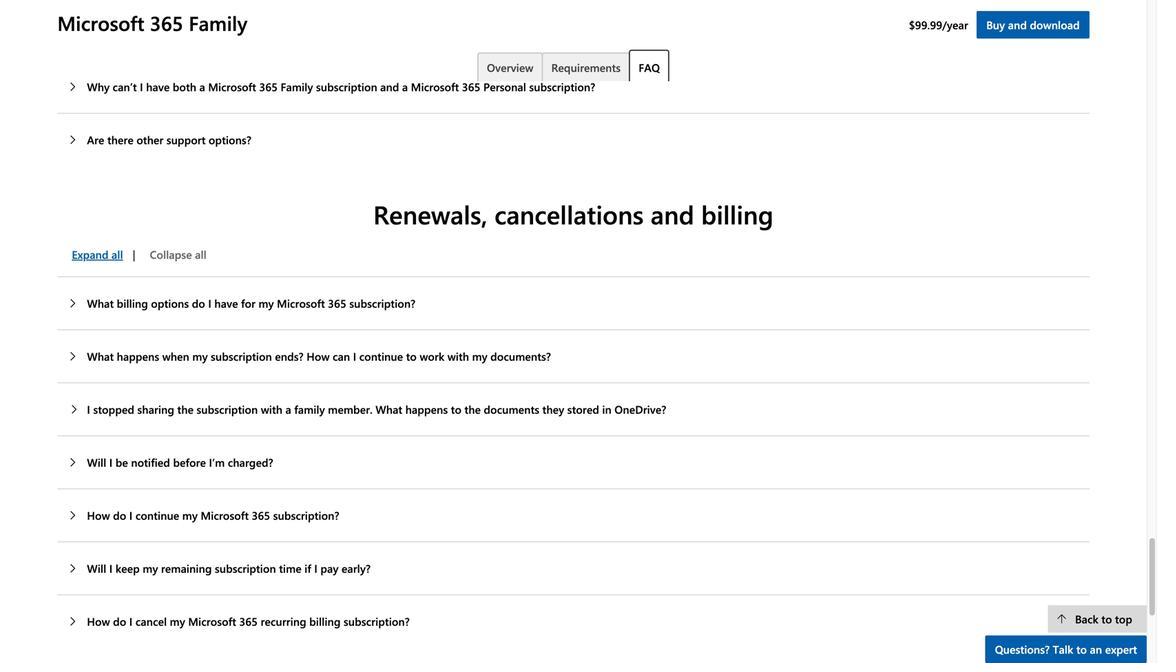 Task type: vqa. For each thing, say whether or not it's contained in the screenshot.
person)
no



Task type: describe. For each thing, give the bounding box(es) containing it.
group containing expand all
[[57, 241, 216, 268]]

to left documents
[[451, 402, 462, 417]]

cancellations
[[495, 197, 644, 231]]

personal
[[484, 79, 526, 94]]

$99.99/year
[[909, 17, 969, 32]]

expand all
[[72, 247, 123, 262]]

my right the cancel
[[170, 614, 185, 629]]

expert
[[1106, 642, 1138, 657]]

charged?
[[228, 455, 273, 470]]

member.
[[328, 402, 373, 417]]

how for how do i continue my microsoft 365 subscription?
[[87, 508, 110, 523]]

do inside what billing options do i have for my microsoft 365 subscription? dropdown button
[[192, 296, 205, 311]]

buy
[[987, 17, 1006, 32]]

overview link
[[478, 52, 543, 81]]

expand all button
[[57, 241, 133, 268]]

subscription? up if
[[273, 508, 339, 523]]

in
[[603, 402, 612, 417]]

i right if
[[314, 561, 318, 576]]

questions? talk to an expert
[[995, 642, 1138, 657]]

before
[[173, 455, 206, 470]]

can
[[333, 349, 350, 364]]

2 vertical spatial and
[[651, 197, 695, 231]]

i stopped sharing the subscription with a family member. what happens to the documents they stored in onedrive? button
[[57, 384, 1090, 436]]

options?
[[209, 132, 251, 147]]

download
[[1030, 17, 1080, 32]]

remaining
[[161, 561, 212, 576]]

faq
[[639, 60, 660, 75]]

will i be notified before i'm charged?
[[87, 455, 273, 470]]

to inside 'dropdown button'
[[406, 349, 417, 364]]

2 the from the left
[[465, 402, 481, 417]]

what for what billing options do i have for my microsoft 365 subscription?
[[87, 296, 114, 311]]

back to top link
[[1049, 606, 1147, 633]]

with inside 'dropdown button'
[[448, 349, 469, 364]]

and inside 'buy and download' 'button'
[[1009, 17, 1027, 32]]

family
[[294, 402, 325, 417]]

stored
[[568, 402, 600, 417]]

0 vertical spatial have
[[146, 79, 170, 94]]

all for expand all
[[112, 247, 123, 262]]

early?
[[342, 561, 371, 576]]

how do i cancel my microsoft 365 recurring billing subscription? button
[[57, 596, 1090, 648]]

|
[[133, 247, 135, 262]]

i left be
[[109, 455, 113, 470]]

collapse
[[150, 247, 192, 262]]

buy and download button
[[977, 11, 1090, 39]]

buy and download
[[987, 17, 1080, 32]]

1 the from the left
[[177, 402, 194, 417]]

how for how do i cancel my microsoft 365 recurring billing subscription?
[[87, 614, 110, 629]]

collapse all button
[[135, 241, 216, 268]]

why
[[87, 79, 110, 94]]

family inside dropdown button
[[281, 79, 313, 94]]

and inside why can't i have both a microsoft 365 family subscription and a microsoft 365 personal subscription? dropdown button
[[381, 79, 399, 94]]

how inside 'dropdown button'
[[307, 349, 330, 364]]

will for will i keep my remaining subscription time if i pay early?
[[87, 561, 106, 576]]

1 vertical spatial have
[[215, 296, 238, 311]]

requirements
[[552, 60, 621, 75]]

work
[[420, 349, 445, 364]]

support
[[167, 132, 206, 147]]

they
[[543, 402, 565, 417]]

what happens when my subscription ends? how can i continue to work with my documents? button
[[57, 330, 1090, 383]]

subscription? down requirements
[[529, 79, 596, 94]]

are
[[87, 132, 104, 147]]

my right keep
[[143, 561, 158, 576]]

microsoft 365 family
[[57, 9, 248, 36]]

2 horizontal spatial a
[[402, 79, 408, 94]]

collapse all
[[150, 247, 207, 262]]

will i keep my remaining subscription time if i pay early? button
[[57, 543, 1090, 595]]

what billing options do i have for my microsoft 365 subscription?
[[87, 296, 416, 311]]

subscription? down early? in the bottom of the page
[[344, 614, 410, 629]]



Task type: locate. For each thing, give the bounding box(es) containing it.
ends?
[[275, 349, 304, 364]]

0 horizontal spatial happens
[[117, 349, 159, 364]]

keep
[[116, 561, 140, 576]]

how do i continue my microsoft 365 subscription?
[[87, 508, 339, 523]]

can't
[[113, 79, 137, 94]]

1 vertical spatial with
[[261, 402, 283, 417]]

microsoft
[[57, 9, 144, 36], [208, 79, 256, 94], [411, 79, 459, 94], [277, 296, 325, 311], [201, 508, 249, 523], [188, 614, 236, 629]]

why can't i have both a microsoft 365 family subscription and a microsoft 365 personal subscription?
[[87, 79, 596, 94]]

1 vertical spatial continue
[[136, 508, 179, 523]]

2 horizontal spatial billing
[[702, 197, 774, 231]]

will
[[87, 455, 106, 470], [87, 561, 106, 576]]

0 vertical spatial family
[[189, 9, 248, 36]]

do left the cancel
[[113, 614, 126, 629]]

i left for
[[208, 296, 211, 311]]

happens down work
[[406, 402, 448, 417]]

all inside 'button'
[[195, 247, 207, 262]]

1 vertical spatial happens
[[406, 402, 448, 417]]

subscription?
[[529, 79, 596, 94], [350, 296, 416, 311], [273, 508, 339, 523], [344, 614, 410, 629]]

are there other support options?
[[87, 132, 251, 147]]

what
[[87, 296, 114, 311], [87, 349, 114, 364], [376, 402, 403, 417]]

i'm
[[209, 455, 225, 470]]

happens left when
[[117, 349, 159, 364]]

1 vertical spatial do
[[113, 508, 126, 523]]

do inside how do i cancel my microsoft 365 recurring billing subscription? dropdown button
[[113, 614, 126, 629]]

overview
[[487, 60, 534, 75]]

1 vertical spatial what
[[87, 349, 114, 364]]

what happens when my subscription ends? how can i continue to work with my documents?
[[87, 349, 551, 364]]

how
[[307, 349, 330, 364], [87, 508, 110, 523], [87, 614, 110, 629]]

do
[[192, 296, 205, 311], [113, 508, 126, 523], [113, 614, 126, 629]]

all left the |
[[112, 247, 123, 262]]

all right the 'collapse'
[[195, 247, 207, 262]]

1 horizontal spatial happens
[[406, 402, 448, 417]]

i left keep
[[109, 561, 113, 576]]

questions? talk to an expert button
[[986, 636, 1147, 664]]

do inside "how do i continue my microsoft 365 subscription?" dropdown button
[[113, 508, 126, 523]]

do down be
[[113, 508, 126, 523]]

an
[[1091, 642, 1103, 657]]

subscription
[[316, 79, 377, 94], [211, 349, 272, 364], [197, 402, 258, 417], [215, 561, 276, 576]]

1 vertical spatial family
[[281, 79, 313, 94]]

questions?
[[995, 642, 1050, 657]]

back to top
[[1076, 612, 1133, 627]]

back
[[1076, 612, 1099, 627]]

the right sharing
[[177, 402, 194, 417]]

documents
[[484, 402, 540, 417]]

documents?
[[491, 349, 551, 364]]

i up keep
[[129, 508, 133, 523]]

1 horizontal spatial with
[[448, 349, 469, 364]]

1 vertical spatial billing
[[117, 296, 148, 311]]

stopped
[[93, 402, 134, 417]]

will for will i be notified before i'm charged?
[[87, 455, 106, 470]]

1 vertical spatial how
[[87, 508, 110, 523]]

i right can
[[353, 349, 356, 364]]

onedrive?
[[615, 402, 667, 417]]

with right work
[[448, 349, 469, 364]]

renewals,
[[373, 197, 488, 231]]

2 all from the left
[[195, 247, 207, 262]]

1 all from the left
[[112, 247, 123, 262]]

i
[[140, 79, 143, 94], [208, 296, 211, 311], [353, 349, 356, 364], [87, 402, 90, 417], [109, 455, 113, 470], [129, 508, 133, 523], [109, 561, 113, 576], [314, 561, 318, 576], [129, 614, 133, 629]]

1 horizontal spatial billing
[[310, 614, 341, 629]]

why can't i have both a microsoft 365 family subscription and a microsoft 365 personal subscription? button
[[57, 61, 1090, 113]]

recurring
[[261, 614, 306, 629]]

365
[[150, 9, 183, 36], [259, 79, 278, 94], [462, 79, 481, 94], [328, 296, 347, 311], [252, 508, 270, 523], [239, 614, 258, 629]]

talk
[[1053, 642, 1074, 657]]

when
[[162, 349, 189, 364]]

i left the cancel
[[129, 614, 133, 629]]

renewals, cancellations and billing
[[373, 197, 774, 231]]

do right options
[[192, 296, 205, 311]]

to left an
[[1077, 642, 1088, 657]]

0 vertical spatial and
[[1009, 17, 1027, 32]]

notified
[[131, 455, 170, 470]]

1 horizontal spatial continue
[[359, 349, 403, 364]]

0 horizontal spatial have
[[146, 79, 170, 94]]

1 vertical spatial will
[[87, 561, 106, 576]]

happens inside i stopped sharing the subscription with a family member. what happens to the documents they stored in onedrive? dropdown button
[[406, 402, 448, 417]]

subscription inside 'dropdown button'
[[211, 349, 272, 364]]

time
[[279, 561, 302, 576]]

will left be
[[87, 455, 106, 470]]

0 horizontal spatial and
[[381, 79, 399, 94]]

to left work
[[406, 349, 417, 364]]

other
[[137, 132, 164, 147]]

cancel
[[136, 614, 167, 629]]

are there other support options? button
[[57, 114, 1090, 166]]

what up stopped on the left of page
[[87, 349, 114, 364]]

learn more about microsoft 365 family. tab list
[[57, 50, 1090, 83]]

my down before
[[182, 508, 198, 523]]

both
[[173, 79, 196, 94]]

0 horizontal spatial all
[[112, 247, 123, 262]]

0 vertical spatial will
[[87, 455, 106, 470]]

and
[[1009, 17, 1027, 32], [381, 79, 399, 94], [651, 197, 695, 231]]

subscription? up can
[[350, 296, 416, 311]]

the left documents
[[465, 402, 481, 417]]

1 horizontal spatial family
[[281, 79, 313, 94]]

how do i continue my microsoft 365 subscription? button
[[57, 490, 1090, 542]]

what inside 'dropdown button'
[[87, 349, 114, 364]]

0 vertical spatial billing
[[702, 197, 774, 231]]

sharing
[[137, 402, 174, 417]]

with left family
[[261, 402, 283, 417]]

2 vertical spatial how
[[87, 614, 110, 629]]

1 horizontal spatial have
[[215, 296, 238, 311]]

be
[[116, 455, 128, 470]]

have left "both"
[[146, 79, 170, 94]]

for
[[241, 296, 256, 311]]

0 horizontal spatial continue
[[136, 508, 179, 523]]

2 vertical spatial billing
[[310, 614, 341, 629]]

what for what happens when my subscription ends? how can i continue to work with my documents?
[[87, 349, 114, 364]]

1 will from the top
[[87, 455, 106, 470]]

2 horizontal spatial and
[[1009, 17, 1027, 32]]

0 vertical spatial with
[[448, 349, 469, 364]]

will i be notified before i'm charged? button
[[57, 437, 1090, 489]]

what down expand all
[[87, 296, 114, 311]]

pay
[[321, 561, 339, 576]]

0 vertical spatial how
[[307, 349, 330, 364]]

have left for
[[215, 296, 238, 311]]

1 horizontal spatial a
[[286, 402, 291, 417]]

happens inside what happens when my subscription ends? how can i continue to work with my documents? 'dropdown button'
[[117, 349, 159, 364]]

how do i cancel my microsoft 365 recurring billing subscription?
[[87, 614, 410, 629]]

1 horizontal spatial and
[[651, 197, 695, 231]]

0 horizontal spatial billing
[[117, 296, 148, 311]]

0 horizontal spatial a
[[199, 79, 205, 94]]

1 horizontal spatial all
[[195, 247, 207, 262]]

all inside button
[[112, 247, 123, 262]]

a
[[199, 79, 205, 94], [402, 79, 408, 94], [286, 402, 291, 417]]

i left stopped on the left of page
[[87, 402, 90, 417]]

0 vertical spatial do
[[192, 296, 205, 311]]

i right can't
[[140, 79, 143, 94]]

1 horizontal spatial the
[[465, 402, 481, 417]]

requirements link
[[542, 52, 631, 81]]

2 vertical spatial what
[[376, 402, 403, 417]]

what billing options do i have for my microsoft 365 subscription? button
[[57, 277, 1090, 330]]

continue inside dropdown button
[[136, 508, 179, 523]]

1 vertical spatial and
[[381, 79, 399, 94]]

the
[[177, 402, 194, 417], [465, 402, 481, 417]]

0 horizontal spatial the
[[177, 402, 194, 417]]

to left the top
[[1102, 612, 1113, 627]]

2 vertical spatial do
[[113, 614, 126, 629]]

my right when
[[192, 349, 208, 364]]

have
[[146, 79, 170, 94], [215, 296, 238, 311]]

there
[[107, 132, 134, 147]]

all
[[112, 247, 123, 262], [195, 247, 207, 262]]

do for cancel
[[113, 614, 126, 629]]

all for collapse all
[[195, 247, 207, 262]]

my right for
[[259, 296, 274, 311]]

expand
[[72, 247, 109, 262]]

will left keep
[[87, 561, 106, 576]]

0 vertical spatial happens
[[117, 349, 159, 364]]

happens
[[117, 349, 159, 364], [406, 402, 448, 417]]

to
[[406, 349, 417, 364], [451, 402, 462, 417], [1102, 612, 1113, 627], [1077, 642, 1088, 657]]

0 vertical spatial what
[[87, 296, 114, 311]]

0 vertical spatial continue
[[359, 349, 403, 364]]

options
[[151, 296, 189, 311]]

group
[[57, 241, 216, 268]]

0 horizontal spatial family
[[189, 9, 248, 36]]

0 horizontal spatial with
[[261, 402, 283, 417]]

continue inside 'dropdown button'
[[359, 349, 403, 364]]

family
[[189, 9, 248, 36], [281, 79, 313, 94]]

with
[[448, 349, 469, 364], [261, 402, 283, 417]]

top
[[1116, 612, 1133, 627]]

will i keep my remaining subscription time if i pay early?
[[87, 561, 371, 576]]

with inside dropdown button
[[261, 402, 283, 417]]

do for continue
[[113, 508, 126, 523]]

my
[[259, 296, 274, 311], [192, 349, 208, 364], [472, 349, 488, 364], [182, 508, 198, 523], [143, 561, 158, 576], [170, 614, 185, 629]]

i stopped sharing the subscription with a family member. what happens to the documents they stored in onedrive?
[[87, 402, 667, 417]]

my left documents?
[[472, 349, 488, 364]]

i inside 'dropdown button'
[[353, 349, 356, 364]]

2 will from the top
[[87, 561, 106, 576]]

billing
[[702, 197, 774, 231], [117, 296, 148, 311], [310, 614, 341, 629]]

continue right can
[[359, 349, 403, 364]]

faq link
[[629, 50, 670, 83]]

if
[[305, 561, 311, 576]]

what right member.
[[376, 402, 403, 417]]

continue down notified
[[136, 508, 179, 523]]

continue
[[359, 349, 403, 364], [136, 508, 179, 523]]



